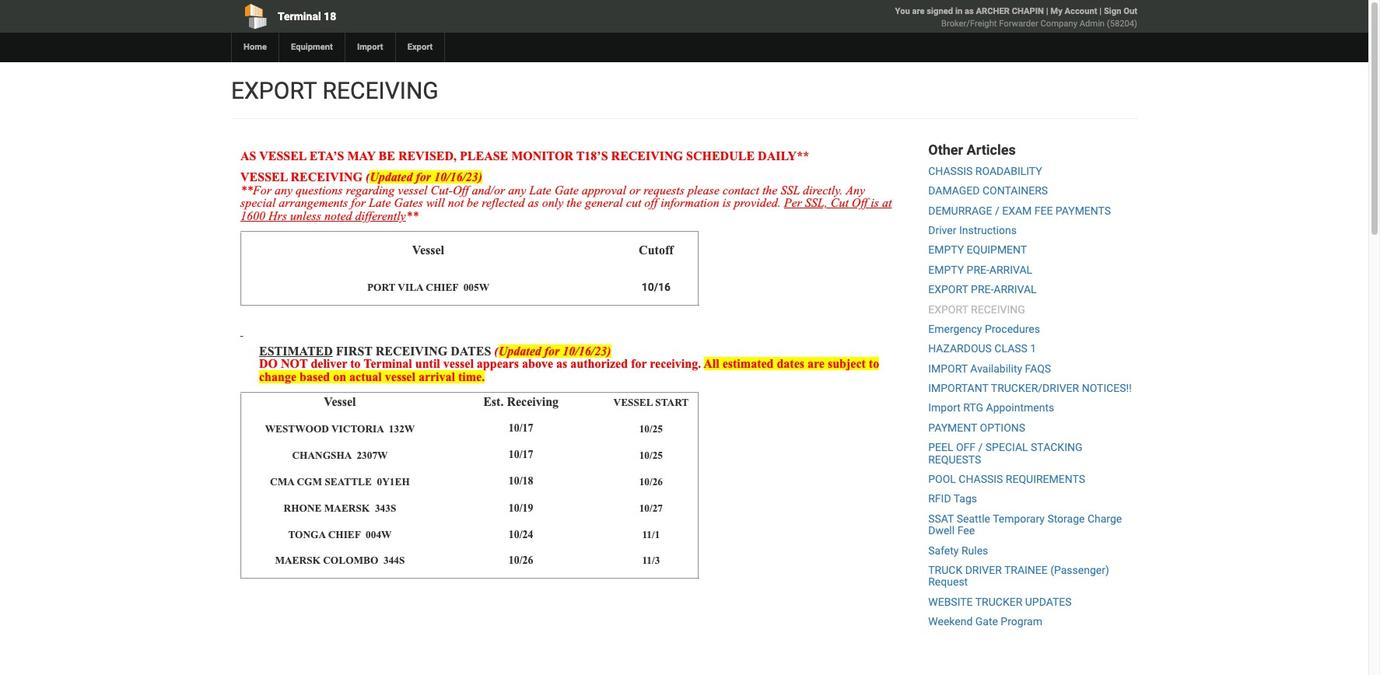 Task type: describe. For each thing, give the bounding box(es) containing it.
driver
[[965, 564, 1002, 576]]

t18's
[[576, 149, 608, 163]]

out
[[1123, 6, 1137, 16]]

is inside **for any questions regarding vessel cut-off and/or any late gate approval or requests please contact the ssl directly. any special arrangements for late gates will not be reflected as only the general cut off information is provided.
[[723, 196, 731, 210]]

rfid
[[928, 493, 951, 505]]

ssl
[[781, 183, 800, 197]]

at
[[882, 196, 892, 210]]

2307w
[[357, 449, 388, 461]]

and/or
[[472, 183, 505, 197]]

import inside "other articles chassis roadability damaged containers demurrage / exam fee payments driver instructions empty equipment empty pre-arrival export pre-arrival export receiving emergency procedures hazardous class 1 import availability faqs important trucker/driver notices!! import rtg appointments payment options peel off / special stacking requests pool chassis requirements rfid tags ssat seattle temporary storage charge dwell fee safety rules truck driver trainee (passenger) request website trucker updates weekend gate program"
[[928, 402, 961, 414]]

1 to from the left
[[350, 357, 361, 371]]

driver instructions link
[[928, 224, 1017, 236]]

132w
[[389, 423, 415, 435]]

approval
[[582, 183, 626, 197]]

cgm
[[297, 476, 322, 488]]

damaged
[[928, 185, 980, 197]]

vila
[[398, 281, 423, 293]]

dates
[[777, 357, 804, 371]]

requirements
[[1006, 473, 1085, 485]]

for inside **for any questions regarding vessel cut-off and/or any late gate approval or requests please contact the ssl directly. any special arrangements for late gates will not be reflected as only the general cut off information is provided.
[[351, 196, 366, 210]]

maersk colombo  344s
[[275, 555, 405, 567]]

import
[[928, 362, 968, 375]]

2 vertical spatial as
[[556, 357, 567, 371]]

truck driver trainee (passenger) request link
[[928, 564, 1109, 588]]

unless
[[290, 209, 321, 223]]

temporary
[[993, 513, 1045, 525]]

peel
[[928, 441, 953, 454]]

estimated first receiving dates ( updated for 10/16/23)
[[259, 344, 611, 358]]

1 | from the left
[[1046, 6, 1048, 16]]

payments
[[1056, 204, 1111, 217]]

empty pre-arrival link
[[928, 264, 1032, 276]]

terminal 18
[[278, 10, 336, 23]]

1 vertical spatial chassis
[[959, 473, 1003, 485]]

vessel for vessel receiving ( updated for 10/16/23)
[[240, 170, 288, 183]]

2 | from the left
[[1099, 6, 1102, 16]]

equipment
[[967, 244, 1027, 256]]

all estimated dates are subject to change based on actual vessel arrival time.
[[259, 357, 879, 384]]

2 any from the left
[[508, 183, 526, 197]]

ssl,
[[805, 196, 828, 210]]

only
[[542, 196, 564, 210]]

payment
[[928, 422, 977, 434]]

1 horizontal spatial terminal
[[364, 357, 412, 371]]

off
[[956, 441, 976, 454]]

10/24
[[509, 529, 533, 540]]

westwood
[[265, 423, 329, 435]]

emergency
[[928, 323, 982, 335]]

1 horizontal spatial late
[[529, 183, 551, 197]]

payment options link
[[928, 422, 1025, 434]]

my
[[1050, 6, 1063, 16]]

special
[[985, 441, 1028, 454]]

be
[[467, 196, 479, 210]]

pool
[[928, 473, 956, 485]]

vessel for vessel start
[[613, 397, 653, 409]]

truck
[[928, 564, 962, 576]]

for down revised,
[[416, 170, 431, 183]]

off inside per ssl, cut off is at 1600 hrs unless noted differently
[[852, 196, 868, 210]]

faqs
[[1025, 362, 1051, 375]]

above
[[522, 357, 553, 371]]

import link
[[345, 33, 395, 62]]

1 vertical spatial pre-
[[971, 283, 994, 296]]

1 horizontal spatial the
[[762, 183, 778, 197]]

empty equipment link
[[928, 244, 1027, 256]]

equipment
[[291, 42, 333, 52]]

0 horizontal spatial 10/26
[[509, 555, 533, 566]]

port vila chief  005w
[[367, 281, 489, 293]]

requests
[[643, 183, 685, 197]]

damaged containers link
[[928, 185, 1048, 197]]

you
[[895, 6, 910, 16]]

receiving.
[[650, 357, 701, 371]]

other articles chassis roadability damaged containers demurrage / exam fee payments driver instructions empty equipment empty pre-arrival export pre-arrival export receiving emergency procedures hazardous class 1 import availability faqs important trucker/driver notices!! import rtg appointments payment options peel off / special stacking requests pool chassis requirements rfid tags ssat seattle temporary storage charge dwell fee safety rules truck driver trainee (passenger) request website trucker updates weekend gate program
[[928, 142, 1132, 628]]

1 horizontal spatial updated
[[498, 344, 541, 358]]

10/25 for changsha  2307w
[[639, 449, 663, 461]]

receiving up or
[[611, 149, 683, 163]]

first
[[336, 344, 372, 358]]

time.
[[458, 371, 485, 384]]

004w
[[366, 529, 392, 541]]

1 horizontal spatial (
[[494, 344, 498, 358]]

per
[[784, 196, 802, 210]]

daily**
[[758, 149, 809, 163]]

information
[[661, 196, 719, 210]]

my account link
[[1050, 6, 1097, 16]]

10/19
[[509, 502, 533, 514]]

tags
[[954, 493, 977, 505]]

0 vertical spatial export
[[231, 77, 317, 104]]

not
[[281, 357, 308, 371]]

options
[[980, 422, 1025, 434]]

rfid tags link
[[928, 493, 977, 505]]

charge
[[1087, 513, 1122, 525]]

0 horizontal spatial updated
[[370, 170, 413, 183]]

1 horizontal spatial 10/16/23)
[[563, 344, 611, 358]]

vessel inside the all estimated dates are subject to change based on actual vessel arrival time.
[[385, 371, 415, 384]]

vessel receiving ( updated for 10/16/23)
[[240, 170, 482, 183]]

1 vertical spatial arrival
[[994, 283, 1037, 296]]

0 vertical spatial chassis
[[928, 165, 973, 177]]

0 vertical spatial pre-
[[967, 264, 989, 276]]

as inside **for any questions regarding vessel cut-off and/or any late gate approval or requests please contact the ssl directly. any special arrangements for late gates will not be reflected as only the general cut off information is provided.
[[528, 196, 539, 210]]

0 horizontal spatial late
[[369, 196, 391, 210]]

terminal inside 'link'
[[278, 10, 321, 23]]

11/3
[[642, 555, 660, 567]]

trucker
[[975, 596, 1022, 608]]

18
[[324, 10, 336, 23]]

reflected
[[482, 196, 525, 210]]

est. receiving
[[483, 395, 559, 409]]

requests
[[928, 453, 981, 466]]

10/27
[[639, 502, 663, 514]]

pool chassis requirements link
[[928, 473, 1085, 485]]

may
[[347, 149, 376, 163]]

demurrage / exam fee payments link
[[928, 204, 1111, 217]]

dwell
[[928, 525, 955, 537]]

1 empty from the top
[[928, 244, 964, 256]]



Task type: locate. For each thing, give the bounding box(es) containing it.
vessel left start
[[613, 397, 653, 409]]

demurrage
[[928, 204, 992, 217]]

vessel for cutoff
[[412, 244, 444, 257]]

1 horizontal spatial |
[[1099, 6, 1102, 16]]

10/25 for westwood victoria  132w
[[639, 423, 663, 435]]

|
[[1046, 6, 1048, 16], [1099, 6, 1102, 16]]

general
[[585, 196, 623, 210]]

1 horizontal spatial vessel
[[412, 244, 444, 257]]

0 vertical spatial gate
[[554, 183, 579, 197]]

1 vertical spatial 10/26
[[509, 555, 533, 566]]

off inside **for any questions regarding vessel cut-off and/or any late gate approval or requests please contact the ssl directly. any special arrangements for late gates will not be reflected as only the general cut off information is provided.
[[453, 183, 469, 197]]

the left ssl
[[762, 183, 778, 197]]

0 horizontal spatial 10/16/23)
[[434, 170, 482, 183]]

**
[[406, 209, 418, 223]]

1 vertical spatial /
[[978, 441, 983, 454]]

cma cgm seattle  0y1eh
[[270, 476, 410, 488]]

| left sign
[[1099, 6, 1102, 16]]

export down home link
[[231, 77, 317, 104]]

any
[[275, 183, 293, 197], [508, 183, 526, 197]]

**for any questions regarding vessel cut-off and/or any late gate approval or requests please contact the ssl directly. any special arrangements for late gates will not be reflected as only the general cut off information is provided.
[[240, 183, 865, 210]]

weekend
[[928, 615, 973, 628]]

driver
[[928, 224, 956, 236]]

westwood victoria  132w
[[265, 423, 415, 435]]

1600
[[240, 209, 265, 223]]

stacking
[[1031, 441, 1082, 454]]

1 horizontal spatial to
[[869, 357, 879, 371]]

1 vertical spatial import
[[928, 402, 961, 414]]

pre- down empty equipment link
[[967, 264, 989, 276]]

1 horizontal spatial is
[[871, 196, 879, 210]]

website
[[928, 596, 973, 608]]

please
[[688, 183, 719, 197]]

2 empty from the top
[[928, 264, 964, 276]]

0 vertical spatial 10/16/23)
[[434, 170, 482, 183]]

off left the and/or
[[453, 183, 469, 197]]

authorized
[[570, 357, 628, 371]]

off
[[644, 196, 658, 210]]

estimated
[[722, 357, 774, 371]]

cma
[[270, 476, 294, 488]]

vessel right "as"
[[259, 149, 307, 163]]

all
[[704, 357, 719, 371]]

monitor
[[511, 149, 573, 163]]

10/26 down 10/24
[[509, 555, 533, 566]]

receiving up emergency procedures link
[[971, 303, 1025, 315]]

start
[[655, 397, 689, 409]]

for left receiving.
[[631, 357, 647, 371]]

receiving inside "other articles chassis roadability damaged containers demurrage / exam fee payments driver instructions empty equipment empty pre-arrival export pre-arrival export receiving emergency procedures hazardous class 1 import availability faqs important trucker/driver notices!! import rtg appointments payment options peel off / special stacking requests pool chassis requirements rfid tags ssat seattle temporary storage charge dwell fee safety rules truck driver trainee (passenger) request website trucker updates weekend gate program"
[[971, 303, 1025, 315]]

gate inside "other articles chassis roadability damaged containers demurrage / exam fee payments driver instructions empty equipment empty pre-arrival export pre-arrival export receiving emergency procedures hazardous class 1 import availability faqs important trucker/driver notices!! import rtg appointments payment options peel off / special stacking requests pool chassis requirements rfid tags ssat seattle temporary storage charge dwell fee safety rules truck driver trainee (passenger) request website trucker updates weekend gate program"
[[975, 615, 998, 628]]

are inside the all estimated dates are subject to change based on actual vessel arrival time.
[[808, 357, 825, 371]]

344s
[[384, 555, 405, 567]]

0 horizontal spatial are
[[808, 357, 825, 371]]

1 vertical spatial gate
[[975, 615, 998, 628]]

1 10/25 from the top
[[639, 423, 663, 435]]

receiving down the import link
[[322, 77, 439, 104]]

chassis up tags
[[959, 473, 1003, 485]]

/
[[995, 204, 999, 217], [978, 441, 983, 454]]

as
[[240, 149, 256, 163]]

1 horizontal spatial /
[[995, 204, 999, 217]]

tonga
[[288, 529, 326, 541]]

1 horizontal spatial any
[[508, 183, 526, 197]]

10/16
[[642, 281, 671, 293]]

1 vertical spatial terminal
[[364, 357, 412, 371]]

arrival down equipment
[[989, 264, 1032, 276]]

the right only
[[567, 196, 582, 210]]

you are signed in as archer chapin | my account | sign out broker/freight forwarder company admin (58204)
[[895, 6, 1137, 29]]

2 vertical spatial export
[[928, 303, 968, 315]]

0 vertical spatial 10/26
[[639, 476, 663, 488]]

vessel inside **for any questions regarding vessel cut-off and/or any late gate approval or requests please contact the ssl directly. any special arrangements for late gates will not be reflected as only the general cut off information is provided.
[[398, 183, 428, 197]]

estimated
[[259, 344, 333, 358]]

1 vertical spatial (
[[494, 344, 498, 358]]

deliver
[[311, 357, 347, 371]]

port
[[367, 281, 395, 293]]

do
[[259, 357, 278, 371]]

terminal left until
[[364, 357, 412, 371]]

revised,
[[398, 149, 457, 163]]

2 10/17 from the top
[[509, 449, 533, 461]]

sign out link
[[1104, 6, 1137, 16]]

1 vertical spatial 10/17
[[509, 449, 533, 461]]

343s
[[375, 502, 396, 514]]

to right subject on the bottom
[[869, 357, 879, 371]]

import
[[357, 42, 383, 52], [928, 402, 961, 414]]

as vessel eta's may be revised, please monitor t18's receiving schedule daily**
[[240, 149, 809, 163]]

any right the and/or
[[508, 183, 526, 197]]

import rtg appointments link
[[928, 402, 1054, 414]]

receiving down eta's
[[291, 170, 362, 183]]

forwarder
[[999, 19, 1038, 29]]

equipment link
[[279, 33, 345, 62]]

export link
[[395, 33, 445, 62]]

0 horizontal spatial to
[[350, 357, 361, 371]]

10/26 up 10/27 at bottom left
[[639, 476, 663, 488]]

be
[[379, 149, 395, 163]]

other
[[928, 142, 963, 158]]

| left my
[[1046, 6, 1048, 16]]

0 vertical spatial 10/25
[[639, 423, 663, 435]]

0 horizontal spatial |
[[1046, 6, 1048, 16]]

1 vertical spatial are
[[808, 357, 825, 371]]

0 vertical spatial 10/17
[[509, 423, 533, 434]]

2 is from the left
[[871, 196, 879, 210]]

0 horizontal spatial the
[[567, 196, 582, 210]]

1 vertical spatial 10/25
[[639, 449, 663, 461]]

are right you
[[912, 6, 925, 16]]

1 vertical spatial 10/16/23)
[[563, 344, 611, 358]]

vessel down on
[[324, 395, 356, 409]]

gate down trucker
[[975, 615, 998, 628]]

ssat
[[928, 513, 954, 525]]

10/17 for westwood victoria  132w
[[509, 423, 533, 434]]

1 horizontal spatial off
[[852, 196, 868, 210]]

vessel for est. receiving
[[324, 395, 356, 409]]

empty
[[928, 244, 964, 256], [928, 264, 964, 276]]

availability
[[970, 362, 1022, 375]]

is inside per ssl, cut off is at 1600 hrs unless noted differently
[[871, 196, 879, 210]]

2 vertical spatial vessel
[[613, 397, 653, 409]]

updated down "be" at the left of the page
[[370, 170, 413, 183]]

arrival up procedures
[[994, 283, 1037, 296]]

0 horizontal spatial vessel
[[324, 395, 356, 409]]

0 horizontal spatial as
[[528, 196, 539, 210]]

any up hrs
[[275, 183, 293, 197]]

are
[[912, 6, 925, 16], [808, 357, 825, 371]]

vessel start
[[613, 397, 689, 409]]

dates
[[451, 344, 491, 358]]

empty down empty equipment link
[[928, 264, 964, 276]]

are right dates at the bottom right
[[808, 357, 825, 371]]

/ left exam
[[995, 204, 999, 217]]

as right in
[[965, 6, 974, 16]]

home link
[[231, 33, 279, 62]]

tonga chief  004w
[[288, 529, 392, 541]]

late down the monitor on the top of page
[[529, 183, 551, 197]]

1 is from the left
[[723, 196, 731, 210]]

safety rules link
[[928, 544, 988, 557]]

schedule
[[686, 149, 755, 163]]

1 vertical spatial vessel
[[324, 395, 356, 409]]

11/1
[[642, 529, 660, 541]]

regarding
[[346, 183, 395, 197]]

for down vessel receiving ( updated for 10/16/23)
[[351, 196, 366, 210]]

notices!!
[[1082, 382, 1132, 394]]

10/17 down est. receiving
[[509, 423, 533, 434]]

(
[[366, 170, 370, 183], [494, 344, 498, 358]]

fee
[[957, 525, 975, 537]]

1 vertical spatial as
[[528, 196, 539, 210]]

archer
[[976, 6, 1010, 16]]

1 vertical spatial export
[[928, 283, 968, 296]]

as inside you are signed in as archer chapin | my account | sign out broker/freight forwarder company admin (58204)
[[965, 6, 974, 16]]

vessel up port vila chief  005w
[[412, 244, 444, 257]]

roadability
[[975, 165, 1042, 177]]

terminal 18 link
[[231, 0, 595, 33]]

cut
[[626, 196, 641, 210]]

empty down driver
[[928, 244, 964, 256]]

pre- down the empty pre-arrival link
[[971, 283, 994, 296]]

0 vertical spatial terminal
[[278, 10, 321, 23]]

0 horizontal spatial gate
[[554, 183, 579, 197]]

0 horizontal spatial (
[[366, 170, 370, 183]]

1 horizontal spatial import
[[928, 402, 961, 414]]

0 horizontal spatial /
[[978, 441, 983, 454]]

0 horizontal spatial any
[[275, 183, 293, 197]]

0 horizontal spatial import
[[357, 42, 383, 52]]

emergency procedures link
[[928, 323, 1040, 335]]

for left authorized on the bottom left of the page
[[544, 344, 560, 358]]

0 vertical spatial arrival
[[989, 264, 1032, 276]]

1 horizontal spatial are
[[912, 6, 925, 16]]

arrangements
[[279, 196, 348, 210]]

10/17 up 10/18
[[509, 449, 533, 461]]

0 vertical spatial (
[[366, 170, 370, 183]]

0 horizontal spatial terminal
[[278, 10, 321, 23]]

2 to from the left
[[869, 357, 879, 371]]

broker/freight
[[941, 19, 997, 29]]

export
[[407, 42, 433, 52]]

0 vertical spatial are
[[912, 6, 925, 16]]

updated right dates
[[498, 344, 541, 358]]

do not deliver to terminal until vessel appears above as authorized for receiving.
[[259, 357, 704, 371]]

2 horizontal spatial as
[[965, 6, 974, 16]]

1 horizontal spatial gate
[[975, 615, 998, 628]]

off
[[453, 183, 469, 197], [852, 196, 868, 210]]

(passenger)
[[1050, 564, 1109, 576]]

class
[[994, 343, 1028, 355]]

subject
[[828, 357, 866, 371]]

is left at
[[871, 196, 879, 210]]

( down may
[[366, 170, 370, 183]]

export
[[231, 77, 317, 104], [928, 283, 968, 296], [928, 303, 968, 315]]

rhone
[[284, 502, 322, 514]]

( right dates
[[494, 344, 498, 358]]

as right above
[[556, 357, 567, 371]]

10/16/23) up the not
[[434, 170, 482, 183]]

0 vertical spatial as
[[965, 6, 974, 16]]

gate
[[554, 183, 579, 197], [975, 615, 998, 628]]

program
[[1001, 615, 1042, 628]]

1 vertical spatial updated
[[498, 344, 541, 358]]

gate inside **for any questions regarding vessel cut-off and/or any late gate approval or requests please contact the ssl directly. any special arrangements for late gates will not be reflected as only the general cut off information is provided.
[[554, 183, 579, 197]]

0 vertical spatial updated
[[370, 170, 413, 183]]

are inside you are signed in as archer chapin | my account | sign out broker/freight forwarder company admin (58204)
[[912, 6, 925, 16]]

gate left the approval
[[554, 183, 579, 197]]

late left gates
[[369, 196, 391, 210]]

/ right off
[[978, 441, 983, 454]]

1 vertical spatial empty
[[928, 264, 964, 276]]

receiving up arrival
[[375, 344, 447, 358]]

import left export link
[[357, 42, 383, 52]]

0 vertical spatial vessel
[[259, 149, 307, 163]]

directly.
[[803, 183, 843, 197]]

0 vertical spatial empty
[[928, 244, 964, 256]]

terminal left 18
[[278, 10, 321, 23]]

0 horizontal spatial is
[[723, 196, 731, 210]]

0 horizontal spatial off
[[453, 183, 469, 197]]

0 vertical spatial /
[[995, 204, 999, 217]]

to right on
[[350, 357, 361, 371]]

trucker/driver
[[991, 382, 1079, 394]]

as left only
[[528, 196, 539, 210]]

late
[[529, 183, 551, 197], [369, 196, 391, 210]]

peel off / special stacking requests link
[[928, 441, 1082, 466]]

1 horizontal spatial 10/26
[[639, 476, 663, 488]]

1 horizontal spatial as
[[556, 357, 567, 371]]

chassis up damaged
[[928, 165, 973, 177]]

questions
[[296, 183, 343, 197]]

is right please on the top of page
[[723, 196, 731, 210]]

vessel down "as"
[[240, 170, 288, 183]]

0 vertical spatial vessel
[[412, 244, 444, 257]]

changsha  2307w
[[292, 449, 388, 461]]

2 10/25 from the top
[[639, 449, 663, 461]]

1 vertical spatial vessel
[[240, 170, 288, 183]]

1 10/17 from the top
[[509, 423, 533, 434]]

off right the cut
[[852, 196, 868, 210]]

export down the empty pre-arrival link
[[928, 283, 968, 296]]

actual
[[349, 371, 382, 384]]

appears
[[477, 357, 519, 371]]

1 any from the left
[[275, 183, 293, 197]]

export up emergency
[[928, 303, 968, 315]]

0 vertical spatial import
[[357, 42, 383, 52]]

import up the payment
[[928, 402, 961, 414]]

to inside the all estimated dates are subject to change based on actual vessel arrival time.
[[869, 357, 879, 371]]

10/17 for changsha  2307w
[[509, 449, 533, 461]]

10/16/23) right above
[[563, 344, 611, 358]]



Task type: vqa. For each thing, say whether or not it's contained in the screenshot.


